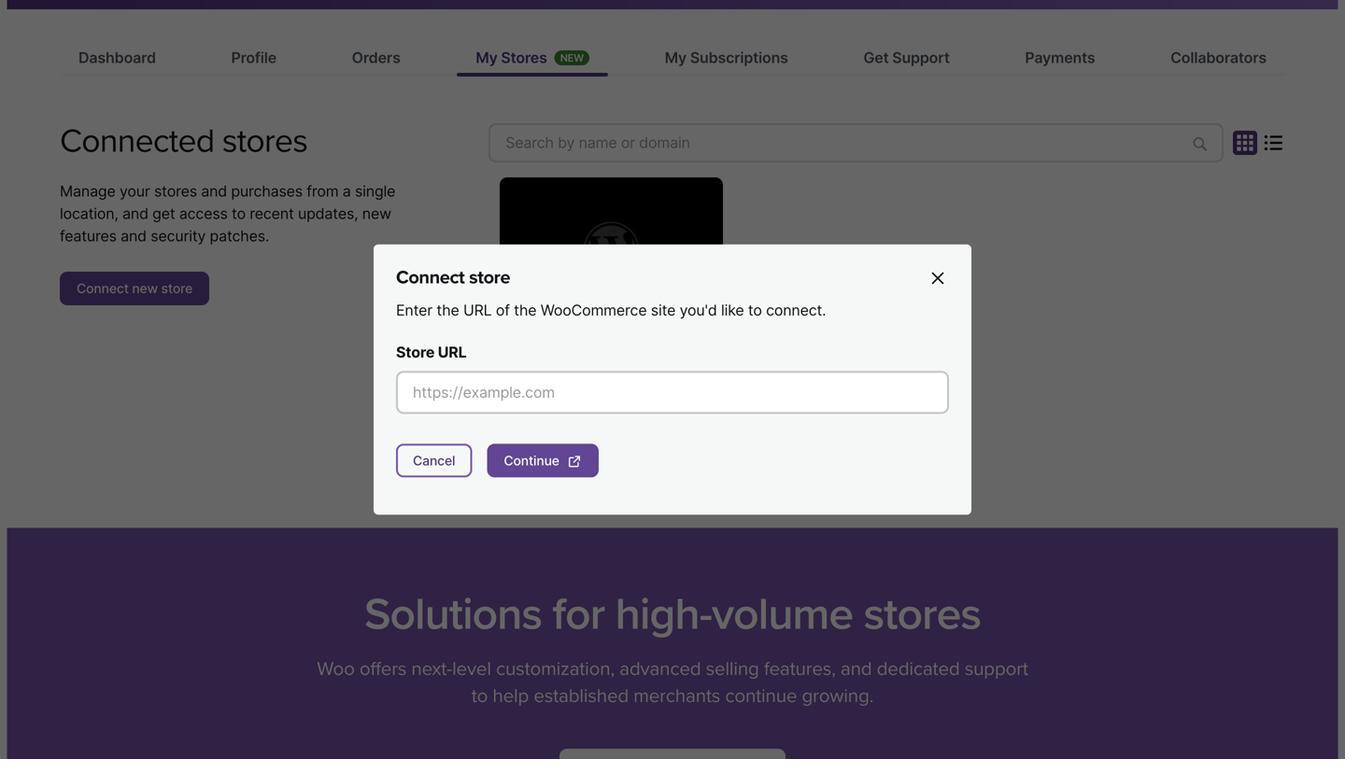 Task type: locate. For each thing, give the bounding box(es) containing it.
1 vertical spatial manage
[[570, 432, 619, 447]]

url right store
[[438, 343, 467, 361]]

0 horizontal spatial to
[[232, 205, 246, 223]]

peace.wpcomstaging.com down the you'd
[[627, 390, 786, 406]]

woo- up continue
[[500, 390, 531, 406]]

1 vertical spatial url
[[438, 343, 467, 361]]

thoroughly- down woocommerce
[[542, 362, 636, 383]]

0 horizontal spatial manage
[[60, 182, 116, 201]]

1 vertical spatial new
[[132, 281, 158, 297]]

manage store
[[570, 432, 654, 447]]

growing.
[[802, 685, 874, 708]]

stores up purchases
[[222, 122, 308, 161]]

get
[[152, 205, 175, 223]]

thoroughly- up the manage store
[[531, 390, 602, 406]]

Search by name or domain text field
[[489, 124, 1224, 163]]

connect
[[396, 266, 465, 289], [77, 281, 129, 297]]

2 vertical spatial stores
[[864, 588, 981, 642]]

next-
[[411, 658, 452, 681]]

1 vertical spatial thoroughly-
[[531, 390, 602, 406]]

help
[[493, 685, 529, 708]]

to
[[232, 205, 246, 223], [748, 301, 762, 319], [472, 685, 488, 708]]

left- down site
[[636, 362, 670, 383]]

and inside woo offers next-level customization, advanced selling features, and dedicated support to help established merchants continue growing.
[[841, 658, 872, 681]]

2 horizontal spatial stores
[[864, 588, 981, 642]]

2 my from the left
[[665, 49, 687, 67]]

advanced
[[620, 658, 701, 681]]

my for my subscriptions
[[665, 49, 687, 67]]

peace.wpcomstaging.com
[[670, 362, 882, 383], [627, 390, 786, 406]]

collaborators link
[[1152, 47, 1286, 73]]

store
[[469, 266, 510, 289], [161, 281, 193, 297], [622, 432, 654, 447]]

1 vertical spatial to
[[748, 301, 762, 319]]

1 horizontal spatial my
[[665, 49, 687, 67]]

0 vertical spatial new
[[362, 205, 391, 223]]

new down security
[[132, 281, 158, 297]]

1 horizontal spatial connect
[[396, 266, 465, 289]]

1 vertical spatial woo-
[[500, 390, 531, 406]]

connected stores
[[60, 122, 308, 161]]

woocommerce
[[541, 301, 647, 319]]

0 horizontal spatial the
[[437, 301, 459, 319]]

the
[[437, 301, 459, 319], [514, 301, 537, 319]]

peace.wpcomstaging.com down connect.
[[670, 362, 882, 383]]

connect for connect store
[[396, 266, 465, 289]]

to down level
[[472, 685, 488, 708]]

store inside button
[[161, 281, 193, 297]]

manage your stores and purchases from a single location, and get access to recent updates, new features and security patches.
[[60, 182, 396, 245]]

new
[[362, 205, 391, 223], [132, 281, 158, 297]]

woo-thoroughly-left-peace.wpcomstaging.com woo-thoroughly-left-peace.wpcomstaging.com
[[500, 362, 882, 406]]

thoroughly-
[[542, 362, 636, 383], [531, 390, 602, 406]]

and up growing.
[[841, 658, 872, 681]]

stores up get
[[154, 182, 197, 201]]

0 horizontal spatial store
[[161, 281, 193, 297]]

connected
[[60, 122, 214, 161]]

1 vertical spatial woo-thoroughly-left-peace.wpcomstaging.com link
[[500, 390, 786, 406]]

established
[[534, 685, 629, 708]]

store for manage store
[[622, 432, 654, 447]]

woo offers next-level customization, advanced selling features, and dedicated support to help established merchants continue growing.
[[317, 658, 1029, 708]]

selling
[[706, 658, 759, 681]]

1 my from the left
[[476, 49, 498, 67]]

url
[[463, 301, 492, 319], [438, 343, 467, 361]]

for
[[553, 588, 605, 642]]

manage up location,
[[60, 182, 116, 201]]

1 woo-thoroughly-left-peace.wpcomstaging.com link from the top
[[500, 362, 882, 383]]

purchases
[[231, 182, 303, 201]]

my
[[476, 49, 498, 67], [665, 49, 687, 67]]

1 horizontal spatial to
[[472, 685, 488, 708]]

0 horizontal spatial left-
[[602, 390, 627, 406]]

0 vertical spatial thoroughly-
[[542, 362, 636, 383]]

the down connect store
[[437, 301, 459, 319]]

1 vertical spatial stores
[[154, 182, 197, 201]]

volume
[[712, 588, 853, 642]]

1 horizontal spatial manage
[[570, 432, 619, 447]]

0 horizontal spatial my
[[476, 49, 498, 67]]

to up patches.
[[232, 205, 246, 223]]

manage your store in a new browser tab image
[[500, 178, 723, 345]]

0 vertical spatial peace.wpcomstaging.com
[[670, 362, 882, 383]]

access
[[179, 205, 228, 223]]

0 horizontal spatial stores
[[154, 182, 197, 201]]

manage inside manage your stores and purchases from a single location, and get access to recent updates, new features and security patches.
[[60, 182, 116, 201]]

my left stores
[[476, 49, 498, 67]]

2 horizontal spatial to
[[748, 301, 762, 319]]

0 vertical spatial stores
[[222, 122, 308, 161]]

continue
[[725, 685, 797, 708]]

1 horizontal spatial the
[[514, 301, 537, 319]]

get support
[[864, 49, 950, 67]]

store for connect store
[[469, 266, 510, 289]]

0 vertical spatial woo-
[[500, 362, 542, 383]]

0 horizontal spatial new
[[132, 281, 158, 297]]

store down 'store url' text box
[[622, 432, 654, 447]]

1 horizontal spatial new
[[362, 205, 391, 223]]

support
[[893, 49, 950, 67]]

cancel
[[413, 453, 455, 469]]

0 vertical spatial manage
[[60, 182, 116, 201]]

woo
[[317, 658, 355, 681]]

1 horizontal spatial stores
[[222, 122, 308, 161]]

woo-
[[500, 362, 542, 383], [500, 390, 531, 406]]

connect up the 'enter'
[[396, 266, 465, 289]]

payments
[[1025, 49, 1096, 67]]

2 vertical spatial to
[[472, 685, 488, 708]]

your
[[120, 182, 150, 201]]

left-
[[636, 362, 670, 383], [602, 390, 627, 406]]

manage
[[60, 182, 116, 201], [570, 432, 619, 447]]

1 horizontal spatial store
[[469, 266, 510, 289]]

my subscriptions link
[[646, 47, 807, 73]]

woo-thoroughly-left-peace.wpcomstaging.com link down the you'd
[[500, 362, 882, 383]]

collaborators
[[1171, 49, 1267, 67]]

woo-thoroughly-left-peace.wpcomstaging.com link
[[500, 362, 882, 383], [500, 390, 786, 406]]

to inside manage your stores and purchases from a single location, and get access to recent updates, new features and security patches.
[[232, 205, 246, 223]]

a
[[343, 182, 351, 201]]

0 vertical spatial woo-thoroughly-left-peace.wpcomstaging.com link
[[500, 362, 882, 383]]

0 vertical spatial left-
[[636, 362, 670, 383]]

woo-thoroughly-left-peace.wpcomstaging.com link up the manage store
[[500, 390, 786, 406]]

stores up "dedicated"
[[864, 588, 981, 642]]

the right the of
[[514, 301, 537, 319]]

manage down 'store url' text box
[[570, 432, 619, 447]]

patches.
[[210, 227, 269, 245]]

and
[[201, 182, 227, 201], [122, 205, 148, 223], [121, 227, 147, 245], [841, 658, 872, 681]]

connect down features on the top left of the page
[[77, 281, 129, 297]]

new inside manage your stores and purchases from a single location, and get access to recent updates, new features and security patches.
[[362, 205, 391, 223]]

connect inside button
[[77, 281, 129, 297]]

url left the of
[[463, 301, 492, 319]]

to right like
[[748, 301, 762, 319]]

location,
[[60, 205, 118, 223]]

1 vertical spatial left-
[[602, 390, 627, 406]]

0 horizontal spatial connect
[[77, 281, 129, 297]]

1 horizontal spatial left-
[[636, 362, 670, 383]]

support
[[965, 658, 1029, 681]]

high-
[[615, 588, 712, 642]]

features
[[60, 227, 117, 245]]

my left subscriptions
[[665, 49, 687, 67]]

manage for manage your stores and purchases from a single location, and get access to recent updates, new features and security patches.
[[60, 182, 116, 201]]

store down security
[[161, 281, 193, 297]]

2 horizontal spatial store
[[622, 432, 654, 447]]

solutions for high-volume stores
[[364, 588, 981, 642]]

store up the of
[[469, 266, 510, 289]]

2 woo-thoroughly-left-peace.wpcomstaging.com link from the top
[[500, 390, 786, 406]]

woo- down the of
[[500, 362, 542, 383]]

of
[[496, 301, 510, 319]]

new down the single
[[362, 205, 391, 223]]

dashboard
[[78, 49, 156, 67]]

stores
[[222, 122, 308, 161], [154, 182, 197, 201], [864, 588, 981, 642]]

0 vertical spatial to
[[232, 205, 246, 223]]

you'd
[[680, 301, 717, 319]]

dedicated
[[877, 658, 960, 681]]

left- up manage store link
[[602, 390, 627, 406]]



Task type: describe. For each thing, give the bounding box(es) containing it.
manage for manage store
[[570, 432, 619, 447]]

solutions
[[364, 588, 542, 642]]

profile link
[[213, 47, 295, 73]]

continue
[[504, 453, 560, 469]]

manage store link
[[500, 423, 723, 456]]

connect store
[[396, 266, 510, 289]]

customization,
[[496, 658, 615, 681]]

my stores link
[[457, 47, 608, 73]]

2 woo- from the top
[[500, 390, 531, 406]]

connect for connect new store
[[77, 281, 129, 297]]

merchants
[[634, 685, 721, 708]]

1 the from the left
[[437, 301, 459, 319]]

get
[[864, 49, 889, 67]]

1 vertical spatial peace.wpcomstaging.com
[[627, 390, 786, 406]]

security
[[151, 227, 206, 245]]

get support link
[[845, 47, 969, 73]]

store url
[[396, 343, 467, 361]]

offers
[[360, 658, 407, 681]]

features,
[[764, 658, 836, 681]]

my for my stores
[[476, 49, 498, 67]]

enter the url of the woocommerce site you'd like to connect.
[[396, 301, 826, 319]]

cancel button
[[396, 444, 472, 478]]

stores
[[501, 49, 547, 67]]

recent
[[250, 205, 294, 223]]

1 woo- from the top
[[500, 362, 542, 383]]

subscriptions
[[690, 49, 788, 67]]

2 the from the left
[[514, 301, 537, 319]]

my stores
[[476, 49, 547, 67]]

and up 'access'
[[201, 182, 227, 201]]

single
[[355, 182, 396, 201]]

level
[[452, 658, 491, 681]]

dashboard link
[[60, 47, 175, 73]]

stores inside manage your stores and purchases from a single location, and get access to recent updates, new features and security patches.
[[154, 182, 197, 201]]

connect.
[[766, 301, 826, 319]]

orders
[[352, 49, 401, 67]]

store
[[396, 343, 435, 361]]

to inside woo offers next-level customization, advanced selling features, and dedicated support to help established merchants continue growing.
[[472, 685, 488, 708]]

connect new store button
[[60, 272, 209, 306]]

orders link
[[333, 47, 419, 73]]

new inside button
[[132, 281, 158, 297]]

site
[[651, 301, 676, 319]]

connect new store
[[77, 281, 193, 297]]

and left security
[[121, 227, 147, 245]]

and down the your
[[122, 205, 148, 223]]

Store URL text field
[[396, 371, 949, 414]]

like
[[721, 301, 744, 319]]

from
[[307, 182, 339, 201]]

payments link
[[1007, 47, 1114, 73]]

my subscriptions
[[665, 49, 788, 67]]

updates,
[[298, 205, 358, 223]]

enter
[[396, 301, 433, 319]]

profile
[[231, 49, 277, 67]]

continue button
[[487, 444, 599, 478]]

0 vertical spatial url
[[463, 301, 492, 319]]



Task type: vqa. For each thing, say whether or not it's contained in the screenshot.
store to the middle
yes



